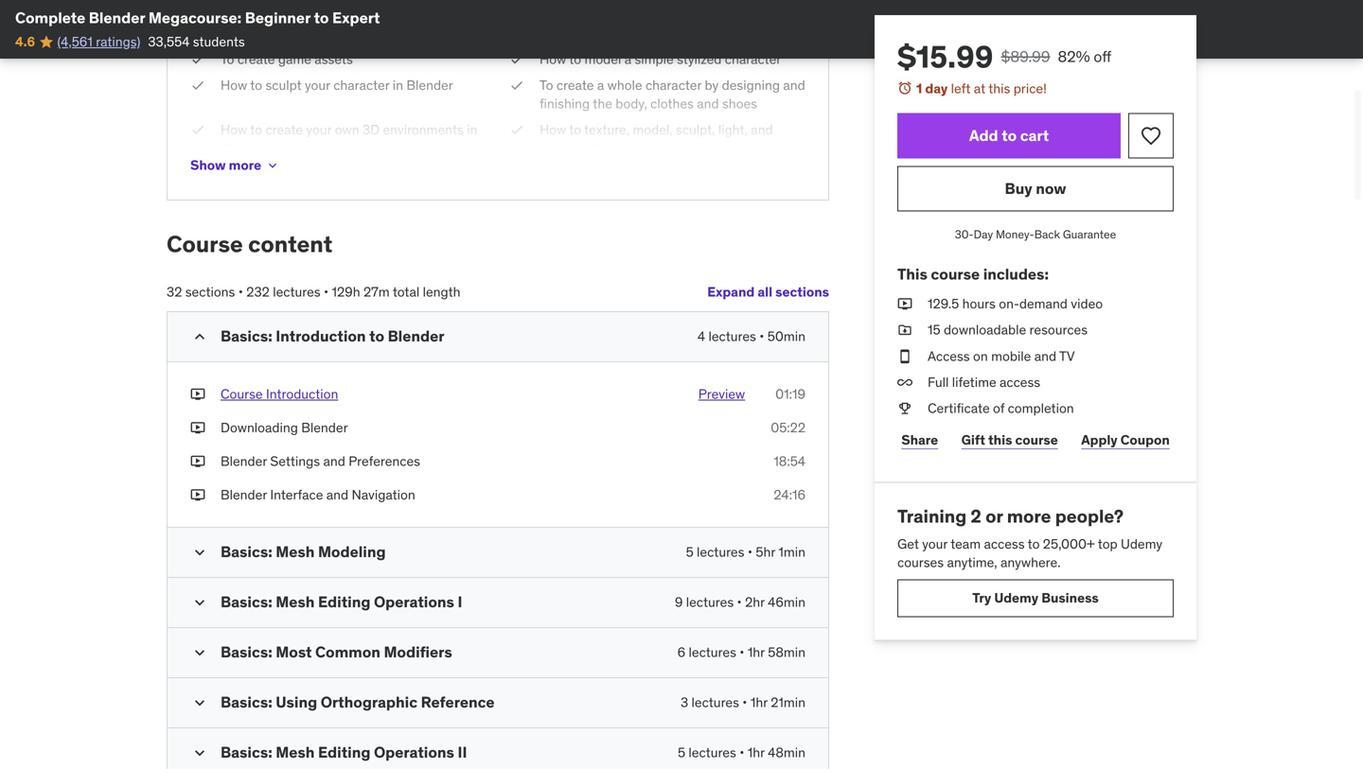 Task type: vqa. For each thing, say whether or not it's contained in the screenshot.
Gift this course link
yes



Task type: locate. For each thing, give the bounding box(es) containing it.
to inside button
[[1002, 126, 1017, 145]]

to up render
[[569, 121, 581, 138]]

introduction down 32 sections • 232 lectures • 129h 27m total length
[[276, 326, 366, 346]]

expand all sections button
[[707, 273, 829, 311]]

reference
[[421, 693, 495, 713]]

and down blender settings and preferences
[[326, 487, 349, 504]]

15
[[928, 322, 941, 339]]

to up the anywhere.
[[1028, 536, 1040, 553]]

access down mobile
[[1000, 374, 1041, 391]]

hours
[[962, 295, 996, 313]]

1 mesh from the top
[[276, 543, 315, 562]]

3 mesh from the top
[[276, 743, 315, 763]]

1 vertical spatial course
[[221, 386, 263, 403]]

1 vertical spatial 5
[[678, 745, 685, 762]]

5 up 9 lectures • 2hr 46min
[[686, 544, 694, 561]]

1 horizontal spatial more
[[1007, 505, 1051, 528]]

settings
[[270, 453, 320, 470]]

editing down basics: using orthographic reference
[[318, 743, 371, 763]]

how for how to sculpt your character in blender
[[221, 77, 247, 94]]

• for basics: mesh editing operations ii
[[740, 745, 744, 762]]

buy now button
[[898, 166, 1174, 212]]

blender down total
[[388, 326, 445, 346]]

5 for basics: mesh modeling
[[686, 544, 694, 561]]

your inside how to create your own 3d environments in blender
[[306, 121, 332, 138]]

access down or
[[984, 536, 1025, 553]]

mesh up most
[[276, 593, 315, 612]]

to create game assets
[[221, 51, 353, 68]]

blender down sculpt
[[221, 140, 267, 157]]

1min
[[779, 544, 806, 561]]

complete blender megacourse: beginner to expert
[[15, 8, 380, 27]]

0 vertical spatial operations
[[374, 593, 454, 612]]

1 horizontal spatial udemy
[[1121, 536, 1163, 553]]

access inside training 2 or more people? get your team access to 25,000+ top udemy courses anytime, anywhere.
[[984, 536, 1025, 553]]

0 horizontal spatial character
[[333, 77, 389, 94]]

2 operations from the top
[[374, 743, 454, 763]]

use
[[321, 24, 342, 42]]

xsmall image for how to create your own 3d environments in blender
[[190, 121, 205, 139]]

to for add to cart
[[1002, 126, 1017, 145]]

to inside how to create your own 3d environments in blender
[[250, 121, 262, 138]]

4 small image from the top
[[190, 644, 209, 663]]

6
[[677, 644, 686, 661]]

sections inside dropdown button
[[776, 283, 829, 300]]

• left 21min
[[743, 695, 747, 712]]

1hr left 21min
[[751, 695, 768, 712]]

2 editing from the top
[[318, 743, 371, 763]]

more right show
[[229, 157, 261, 174]]

• left 2hr
[[737, 594, 742, 611]]

1 horizontal spatial environments
[[705, 140, 786, 157]]

operations for ii
[[374, 743, 454, 763]]

create
[[237, 51, 275, 68], [557, 77, 594, 94], [266, 121, 303, 138]]

0 horizontal spatial environments
[[383, 121, 464, 138]]

lectures right 4 at the top right of the page
[[709, 328, 756, 345]]

basics: right small icon
[[221, 743, 272, 763]]

anytime,
[[947, 554, 998, 571]]

basics: most common modifiers
[[221, 643, 452, 662]]

and right the light,
[[751, 121, 773, 138]]

1 vertical spatial to
[[540, 77, 553, 94]]

more
[[229, 157, 261, 174], [1007, 505, 1051, 528]]

0 vertical spatial environments
[[383, 121, 464, 138]]

1 vertical spatial access
[[984, 536, 1025, 553]]

course up downloading
[[221, 386, 263, 403]]

to down 'students' at the top left
[[221, 51, 234, 68]]

xsmall image
[[509, 50, 525, 69], [509, 76, 525, 95], [190, 121, 205, 139], [898, 295, 913, 314], [898, 321, 913, 340], [190, 486, 205, 505]]

lectures left 5hr
[[697, 544, 745, 561]]

introduction up downloading blender
[[266, 386, 338, 403]]

• left 48min
[[740, 745, 744, 762]]

0 vertical spatial access
[[1000, 374, 1041, 391]]

full lifetime access
[[928, 374, 1041, 391]]

lectures right 9
[[686, 594, 734, 611]]

in inside how to create your own 3d environments in blender
[[467, 121, 478, 138]]

1 horizontal spatial sections
[[776, 283, 829, 300]]

full
[[928, 374, 949, 391]]

• left 5hr
[[748, 544, 753, 561]]

environments down the light,
[[705, 140, 786, 157]]

1 basics: from the top
[[221, 326, 272, 346]]

1 horizontal spatial character
[[646, 77, 702, 94]]

0 vertical spatial course
[[931, 265, 980, 284]]

basics: mesh editing operations i
[[221, 593, 462, 612]]

1hr for basics: mesh editing operations ii
[[748, 745, 765, 762]]

basics: left most
[[221, 643, 272, 662]]

1 vertical spatial udemy
[[994, 590, 1039, 607]]

basics: mesh editing operations ii
[[221, 743, 467, 763]]

basics: left using in the left of the page
[[221, 693, 272, 713]]

completion
[[1008, 400, 1074, 417]]

character inside to create a whole character by designing and finishing the body, clothes and shoes
[[646, 77, 702, 94]]

small image for basics: most common modifiers
[[190, 644, 209, 663]]

sculpt
[[266, 77, 302, 94]]

lectures for basics: most common modifiers
[[689, 644, 736, 661]]

mesh left modeling
[[276, 543, 315, 562]]

0 horizontal spatial to
[[221, 51, 234, 68]]

to for how to correctly use textures and materials
[[250, 24, 262, 42]]

sections right 32
[[185, 284, 235, 301]]

how inside how to texture, model, sculpt, light, and render different scenes and environments
[[540, 121, 566, 138]]

course
[[931, 265, 980, 284], [1015, 432, 1058, 449]]

show
[[190, 157, 226, 174]]

people?
[[1055, 505, 1124, 528]]

1 vertical spatial 1hr
[[751, 695, 768, 712]]

1 vertical spatial editing
[[318, 743, 371, 763]]

game
[[278, 51, 311, 68]]

18:54
[[774, 453, 806, 470]]

how inside how to create your own 3d environments in blender
[[221, 121, 247, 138]]

create inside to create a whole character by designing and finishing the body, clothes and shoes
[[557, 77, 594, 94]]

more inside show more button
[[229, 157, 261, 174]]

1 small image from the top
[[190, 327, 209, 346]]

your
[[305, 77, 330, 94], [306, 121, 332, 138], [922, 536, 948, 553]]

training 2 or more people? get your team access to 25,000+ top udemy courses anytime, anywhere.
[[898, 505, 1163, 571]]

basics: down interface
[[221, 543, 272, 562]]

lectures right 3
[[692, 695, 739, 712]]

to for to create a whole character by designing and finishing the body, clothes and shoes
[[540, 77, 553, 94]]

to left correctly
[[250, 24, 262, 42]]

video
[[1071, 295, 1103, 313]]

to left model
[[569, 51, 581, 68]]

own
[[335, 121, 359, 138]]

content
[[248, 230, 333, 258]]

course up 32
[[167, 230, 243, 258]]

0 horizontal spatial more
[[229, 157, 261, 174]]

operations left i on the left
[[374, 593, 454, 612]]

0 vertical spatial udemy
[[1121, 536, 1163, 553]]

most
[[276, 643, 312, 662]]

a right model
[[625, 51, 632, 68]]

0 vertical spatial to
[[221, 51, 234, 68]]

mesh for basics: mesh modeling
[[276, 543, 315, 562]]

sculpt,
[[676, 121, 715, 138]]

xsmall image for to create a whole character by designing and finishing the body, clothes and shoes
[[509, 76, 525, 95]]

course up 129.5
[[931, 265, 980, 284]]

this right gift
[[988, 432, 1012, 449]]

xsmall image inside show more button
[[265, 158, 280, 173]]

operations left ii
[[374, 743, 454, 763]]

basics: for basics: introduction to blender
[[221, 326, 272, 346]]

1 vertical spatial in
[[467, 121, 478, 138]]

0 vertical spatial create
[[237, 51, 275, 68]]

0 horizontal spatial sections
[[185, 284, 235, 301]]

basics: down basics: mesh modeling
[[221, 593, 272, 612]]

now
[[1036, 179, 1066, 198]]

more right or
[[1007, 505, 1051, 528]]

2 vertical spatial 1hr
[[748, 745, 765, 762]]

and left "tv"
[[1035, 348, 1057, 365]]

(4,561 ratings)
[[57, 33, 140, 50]]

1 operations from the top
[[374, 593, 454, 612]]

your up courses
[[922, 536, 948, 553]]

character
[[725, 51, 781, 68], [333, 77, 389, 94], [646, 77, 702, 94]]

how to create your own 3d environments in blender
[[221, 121, 478, 157]]

3 small image from the top
[[190, 594, 209, 613]]

apply coupon button
[[1077, 422, 1174, 460]]

1 day left at this price!
[[916, 80, 1047, 97]]

basics: for basics: mesh editing operations ii
[[221, 743, 272, 763]]

basics: introduction to blender
[[221, 326, 445, 346]]

xsmall image for 129.5 hours on-demand video
[[898, 295, 913, 314]]

lectures right the 6
[[689, 644, 736, 661]]

1 vertical spatial mesh
[[276, 593, 315, 612]]

0 horizontal spatial in
[[393, 77, 403, 94]]

cart
[[1020, 126, 1049, 145]]

3 lectures • 1hr 21min
[[681, 695, 806, 712]]

0 vertical spatial more
[[229, 157, 261, 174]]

to inside to create a whole character by designing and finishing the body, clothes and shoes
[[540, 77, 553, 94]]

0 vertical spatial introduction
[[276, 326, 366, 346]]

in
[[393, 77, 403, 94], [467, 121, 478, 138]]

off
[[1094, 47, 1112, 66]]

and up blender interface and navigation
[[323, 453, 345, 470]]

materials
[[422, 24, 476, 42]]

6 lectures • 1hr 58min
[[677, 644, 806, 661]]

ratings)
[[96, 33, 140, 50]]

create down sculpt
[[266, 121, 303, 138]]

udemy right the try
[[994, 590, 1039, 607]]

business
[[1042, 590, 1099, 607]]

1 horizontal spatial a
[[625, 51, 632, 68]]

0 vertical spatial mesh
[[276, 543, 315, 562]]

course inside button
[[221, 386, 263, 403]]

1 editing from the top
[[318, 593, 371, 612]]

shoes
[[722, 95, 757, 112]]

operations for i
[[374, 593, 454, 612]]

blender
[[89, 8, 145, 27], [407, 77, 453, 94], [221, 140, 267, 157], [388, 326, 445, 346], [301, 419, 348, 436], [221, 453, 267, 470], [221, 487, 267, 504]]

course down completion
[[1015, 432, 1058, 449]]

2 vertical spatial your
[[922, 536, 948, 553]]

to left cart
[[1002, 126, 1017, 145]]

environments right 3d
[[383, 121, 464, 138]]

character for how to sculpt your character in blender
[[333, 77, 389, 94]]

1 horizontal spatial to
[[540, 77, 553, 94]]

1hr left 48min
[[748, 745, 765, 762]]

0 vertical spatial your
[[305, 77, 330, 94]]

character up designing
[[725, 51, 781, 68]]

3 basics: from the top
[[221, 593, 272, 612]]

a inside to create a whole character by designing and finishing the body, clothes and shoes
[[597, 77, 604, 94]]

a up the on the left top of page
[[597, 77, 604, 94]]

2 vertical spatial mesh
[[276, 743, 315, 763]]

2 mesh from the top
[[276, 593, 315, 612]]

to for how to create your own 3d environments in blender
[[250, 121, 262, 138]]

1 vertical spatial course
[[1015, 432, 1058, 449]]

1 vertical spatial introduction
[[266, 386, 338, 403]]

30-
[[955, 227, 974, 242]]

to left sculpt
[[250, 77, 262, 94]]

on-
[[999, 295, 1020, 313]]

2 vertical spatial create
[[266, 121, 303, 138]]

gift this course
[[962, 432, 1058, 449]]

coupon
[[1121, 432, 1170, 449]]

beginner
[[245, 8, 311, 27]]

01:19
[[776, 386, 806, 403]]

lectures for basics: using orthographic reference
[[692, 695, 739, 712]]

editing
[[318, 593, 371, 612], [318, 743, 371, 763]]

create up sculpt
[[237, 51, 275, 68]]

to up show more button
[[250, 121, 262, 138]]

4 basics: from the top
[[221, 643, 272, 662]]

udemy right top
[[1121, 536, 1163, 553]]

course
[[167, 230, 243, 258], [221, 386, 263, 403]]

82%
[[1058, 47, 1090, 66]]

1 sections from the left
[[776, 283, 829, 300]]

your down assets
[[305, 77, 330, 94]]

6 basics: from the top
[[221, 743, 272, 763]]

xsmall image
[[190, 24, 205, 43], [190, 50, 205, 69], [190, 76, 205, 95], [509, 121, 525, 139], [265, 158, 280, 173], [898, 347, 913, 366], [898, 373, 913, 392], [190, 385, 205, 404], [898, 399, 913, 418], [190, 419, 205, 437], [190, 452, 205, 471]]

different
[[582, 140, 632, 157]]

lectures down 3 lectures • 1hr 21min
[[689, 745, 736, 762]]

how for how to correctly use textures and materials
[[221, 24, 247, 42]]

1 vertical spatial environments
[[705, 140, 786, 157]]

mesh for basics: mesh editing operations ii
[[276, 743, 315, 763]]

small image
[[190, 327, 209, 346], [190, 544, 209, 562], [190, 594, 209, 613], [190, 644, 209, 663], [190, 694, 209, 713]]

1 vertical spatial your
[[306, 121, 332, 138]]

character up the clothes
[[646, 77, 702, 94]]

to
[[314, 8, 329, 27], [250, 24, 262, 42], [569, 51, 581, 68], [250, 77, 262, 94], [250, 121, 262, 138], [569, 121, 581, 138], [1002, 126, 1017, 145], [369, 326, 384, 346], [1028, 536, 1040, 553]]

1 horizontal spatial in
[[467, 121, 478, 138]]

5 down 3
[[678, 745, 685, 762]]

5hr
[[756, 544, 775, 561]]

2 small image from the top
[[190, 544, 209, 562]]

5
[[686, 544, 694, 561], [678, 745, 685, 762]]

(4,561
[[57, 33, 93, 50]]

to up finishing in the top left of the page
[[540, 77, 553, 94]]

1hr left 58min
[[748, 644, 765, 661]]

58min
[[768, 644, 806, 661]]

1 vertical spatial a
[[597, 77, 604, 94]]

preview
[[699, 386, 745, 403]]

how to texture, model, sculpt, light, and render different scenes and environments
[[540, 121, 786, 157]]

to inside how to texture, model, sculpt, light, and render different scenes and environments
[[569, 121, 581, 138]]

preferences
[[349, 453, 420, 470]]

xsmall image for how to model a simple stylized character
[[509, 50, 525, 69]]

and
[[397, 24, 419, 42], [783, 77, 805, 94], [697, 95, 719, 112], [751, 121, 773, 138], [680, 140, 702, 157], [1035, 348, 1057, 365], [323, 453, 345, 470], [326, 487, 349, 504]]

1 vertical spatial more
[[1007, 505, 1051, 528]]

0 vertical spatial 1hr
[[748, 644, 765, 661]]

1 vertical spatial operations
[[374, 743, 454, 763]]

correctly
[[266, 24, 317, 42]]

1 this from the top
[[989, 80, 1010, 97]]

day
[[974, 227, 993, 242]]

0 horizontal spatial udemy
[[994, 590, 1039, 607]]

resources
[[1030, 322, 1088, 339]]

5 basics: from the top
[[221, 693, 272, 713]]

$89.99
[[1001, 47, 1050, 66]]

guarantee
[[1063, 227, 1116, 242]]

blender up ratings) at the left of page
[[89, 8, 145, 27]]

this right at
[[989, 80, 1010, 97]]

0 horizontal spatial a
[[597, 77, 604, 94]]

2 basics: from the top
[[221, 543, 272, 562]]

blender interface and navigation
[[221, 487, 415, 504]]

0 vertical spatial 5
[[686, 544, 694, 561]]

students
[[193, 33, 245, 50]]

sections right all
[[776, 283, 829, 300]]

5 small image from the top
[[190, 694, 209, 713]]

includes:
[[983, 265, 1049, 284]]

create for game
[[237, 51, 275, 68]]

editing up 'common'
[[318, 593, 371, 612]]

introduction inside button
[[266, 386, 338, 403]]

character down assets
[[333, 77, 389, 94]]

1 vertical spatial create
[[557, 77, 594, 94]]

texture,
[[584, 121, 630, 138]]

basics: down 232
[[221, 326, 272, 346]]

basics:
[[221, 326, 272, 346], [221, 543, 272, 562], [221, 593, 272, 612], [221, 643, 272, 662], [221, 693, 272, 713], [221, 743, 272, 763]]

•
[[238, 284, 243, 301], [324, 284, 329, 301], [760, 328, 764, 345], [748, 544, 753, 561], [737, 594, 742, 611], [740, 644, 745, 661], [743, 695, 747, 712], [740, 745, 744, 762]]

• left 50min
[[760, 328, 764, 345]]

1 vertical spatial this
[[988, 432, 1012, 449]]

lectures for basics: mesh modeling
[[697, 544, 745, 561]]

mesh down using in the left of the page
[[276, 743, 315, 763]]

create up finishing in the top left of the page
[[557, 77, 594, 94]]

try
[[973, 590, 992, 607]]

0 vertical spatial editing
[[318, 593, 371, 612]]

0 vertical spatial this
[[989, 80, 1010, 97]]

• left 58min
[[740, 644, 745, 661]]

your left own
[[306, 121, 332, 138]]

apply coupon
[[1081, 432, 1170, 449]]

0 vertical spatial course
[[167, 230, 243, 258]]

blender up blender settings and preferences
[[301, 419, 348, 436]]



Task type: describe. For each thing, give the bounding box(es) containing it.
gift
[[962, 432, 985, 449]]

lectures for basics: mesh editing operations i
[[686, 594, 734, 611]]

access on mobile and tv
[[928, 348, 1075, 365]]

day
[[925, 80, 948, 97]]

33,554
[[148, 33, 190, 50]]

4.6
[[15, 33, 35, 50]]

small image
[[190, 744, 209, 763]]

environments inside how to create your own 3d environments in blender
[[383, 121, 464, 138]]

to for how to model a simple stylized character
[[569, 51, 581, 68]]

how for how to texture, model, sculpt, light, and render different scenes and environments
[[540, 121, 566, 138]]

32
[[167, 284, 182, 301]]

back
[[1035, 227, 1060, 242]]

gift this course link
[[958, 422, 1062, 460]]

129.5
[[928, 295, 959, 313]]

editing for i
[[318, 593, 371, 612]]

0 vertical spatial a
[[625, 51, 632, 68]]

megacourse:
[[149, 8, 242, 27]]

this
[[898, 265, 928, 284]]

lectures for basics: introduction to blender
[[709, 328, 756, 345]]

to down 129h 27m on the top of the page
[[369, 326, 384, 346]]

lectures right 232
[[273, 284, 321, 301]]

lectures for basics: mesh editing operations ii
[[689, 745, 736, 762]]

price!
[[1014, 80, 1047, 97]]

blender inside how to create your own 3d environments in blender
[[221, 140, 267, 157]]

course content
[[167, 230, 333, 258]]

232
[[246, 284, 270, 301]]

3
[[681, 695, 688, 712]]

team
[[951, 536, 981, 553]]

15 downloadable resources
[[928, 322, 1088, 339]]

33,554 students
[[148, 33, 245, 50]]

share button
[[898, 422, 942, 460]]

basics: for basics: using orthographic reference
[[221, 693, 272, 713]]

1
[[916, 80, 922, 97]]

to for to create game assets
[[221, 51, 234, 68]]

• for basics: introduction to blender
[[760, 328, 764, 345]]

create inside how to create your own 3d environments in blender
[[266, 121, 303, 138]]

to left expert
[[314, 8, 329, 27]]

small image for basics: introduction to blender
[[190, 327, 209, 346]]

length
[[423, 284, 461, 301]]

05:22
[[771, 419, 806, 436]]

ii
[[458, 743, 467, 763]]

48min
[[768, 745, 806, 762]]

scenes
[[635, 140, 677, 157]]

small image for basics: mesh modeling
[[190, 544, 209, 562]]

basics: for basics: mesh modeling
[[221, 543, 272, 562]]

how for how to model a simple stylized character
[[540, 51, 566, 68]]

how to model a simple stylized character
[[540, 51, 781, 68]]

your for own
[[306, 121, 332, 138]]

2 horizontal spatial character
[[725, 51, 781, 68]]

basics: for basics: mesh editing operations i
[[221, 593, 272, 612]]

and right designing
[[783, 77, 805, 94]]

body,
[[616, 95, 647, 112]]

2 this from the top
[[988, 432, 1012, 449]]

course introduction button
[[221, 385, 338, 404]]

and down by at right top
[[697, 95, 719, 112]]

udemy inside training 2 or more people? get your team access to 25,000+ top udemy courses anytime, anywhere.
[[1121, 536, 1163, 553]]

top
[[1098, 536, 1118, 553]]

0 vertical spatial in
[[393, 77, 403, 94]]

or
[[986, 505, 1003, 528]]

interface
[[270, 487, 323, 504]]

money-
[[996, 227, 1035, 242]]

access
[[928, 348, 970, 365]]

to for how to sculpt your character in blender
[[250, 77, 262, 94]]

basics: using orthographic reference
[[221, 693, 495, 713]]

share
[[902, 432, 938, 449]]

introduction for course
[[266, 386, 338, 403]]

• left 232
[[238, 284, 243, 301]]

3d
[[363, 121, 380, 138]]

small image for basics: using orthographic reference
[[190, 694, 209, 713]]

9
[[675, 594, 683, 611]]

21min
[[771, 695, 806, 712]]

introduction for basics:
[[276, 326, 366, 346]]

0 horizontal spatial course
[[931, 265, 980, 284]]

designing
[[722, 77, 780, 94]]

orthographic
[[321, 693, 418, 713]]

• left 129h 27m on the top of the page
[[324, 284, 329, 301]]

$15.99
[[898, 38, 994, 76]]

show more button
[[190, 147, 280, 185]]

• for basics: most common modifiers
[[740, 644, 745, 661]]

blender settings and preferences
[[221, 453, 420, 470]]

get
[[898, 536, 919, 553]]

blender down materials
[[407, 77, 453, 94]]

25,000+
[[1043, 536, 1095, 553]]

small image for basics: mesh editing operations i
[[190, 594, 209, 613]]

common
[[315, 643, 381, 662]]

of
[[993, 400, 1005, 417]]

4
[[698, 328, 705, 345]]

1 horizontal spatial course
[[1015, 432, 1058, 449]]

anywhere.
[[1001, 554, 1061, 571]]

stylized
[[677, 51, 722, 68]]

$15.99 $89.99 82% off
[[898, 38, 1112, 76]]

1hr for basics: most common modifiers
[[748, 644, 765, 661]]

and right textures
[[397, 24, 419, 42]]

downloadable
[[944, 322, 1026, 339]]

2
[[971, 505, 982, 528]]

1hr for basics: using orthographic reference
[[751, 695, 768, 712]]

wishlist image
[[1140, 125, 1163, 147]]

alarm image
[[898, 80, 913, 96]]

downloading blender
[[221, 419, 348, 436]]

all
[[758, 283, 773, 300]]

your inside training 2 or more people? get your team access to 25,000+ top udemy courses anytime, anywhere.
[[922, 536, 948, 553]]

5 lectures • 5hr 1min
[[686, 544, 806, 561]]

total
[[393, 284, 420, 301]]

course for course introduction
[[221, 386, 263, 403]]

by
[[705, 77, 719, 94]]

character for to create a whole character by designing and finishing the body, clothes and shoes
[[646, 77, 702, 94]]

how for how to create your own 3d environments in blender
[[221, 121, 247, 138]]

• for basics: mesh editing operations i
[[737, 594, 742, 611]]

more inside training 2 or more people? get your team access to 25,000+ top udemy courses anytime, anywhere.
[[1007, 505, 1051, 528]]

• for basics: using orthographic reference
[[743, 695, 747, 712]]

environments inside how to texture, model, sculpt, light, and render different scenes and environments
[[705, 140, 786, 157]]

model
[[585, 51, 621, 68]]

editing for ii
[[318, 743, 371, 763]]

course for course content
[[167, 230, 243, 258]]

2 sections from the left
[[185, 284, 235, 301]]

clothes
[[651, 95, 694, 112]]

blender down downloading
[[221, 453, 267, 470]]

simple
[[635, 51, 674, 68]]

blender left interface
[[221, 487, 267, 504]]

to for how to texture, model, sculpt, light, and render different scenes and environments
[[569, 121, 581, 138]]

and down sculpt,
[[680, 140, 702, 157]]

129h 27m
[[332, 284, 390, 301]]

xsmall image for 15 downloadable resources
[[898, 321, 913, 340]]

32 sections • 232 lectures • 129h 27m total length
[[167, 284, 461, 301]]

to create a whole character by designing and finishing the body, clothes and shoes
[[540, 77, 805, 112]]

certificate
[[928, 400, 990, 417]]

model,
[[633, 121, 673, 138]]

your for character
[[305, 77, 330, 94]]

add
[[969, 126, 999, 145]]

basics: for basics: most common modifiers
[[221, 643, 272, 662]]

this course includes:
[[898, 265, 1049, 284]]

mesh for basics: mesh editing operations i
[[276, 593, 315, 612]]

to inside training 2 or more people? get your team access to 25,000+ top udemy courses anytime, anywhere.
[[1028, 536, 1040, 553]]

• for basics: mesh modeling
[[748, 544, 753, 561]]

assets
[[315, 51, 353, 68]]

show more
[[190, 157, 261, 174]]

try udemy business
[[973, 590, 1099, 607]]

textures
[[345, 24, 393, 42]]

129.5 hours on-demand video
[[928, 295, 1103, 313]]

create for a
[[557, 77, 594, 94]]

the
[[593, 95, 612, 112]]

demand
[[1020, 295, 1068, 313]]

5 for basics: mesh editing operations ii
[[678, 745, 685, 762]]

light,
[[718, 121, 748, 138]]



